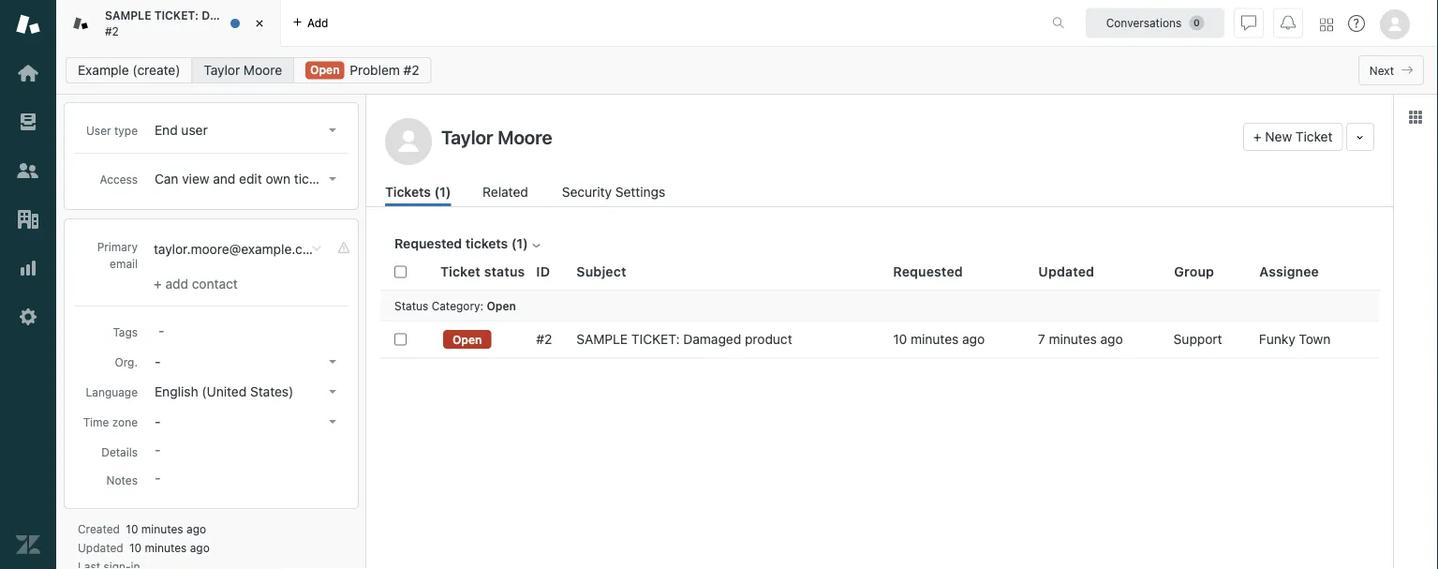 Task type: locate. For each thing, give the bounding box(es) containing it.
1 vertical spatial damaged
[[684, 331, 742, 347]]

tickets up ticket status
[[466, 236, 508, 251]]

-
[[155, 354, 161, 369], [155, 414, 161, 429]]

close image
[[250, 14, 269, 33]]

primary email
[[97, 240, 138, 270]]

arrow down image inside end user button
[[329, 128, 337, 132]]

end
[[155, 122, 178, 138]]

4 arrow down image from the top
[[329, 420, 337, 424]]

1 vertical spatial -
[[155, 414, 161, 429]]

next
[[1370, 64, 1395, 77]]

#2 up example
[[105, 24, 119, 37]]

sample up example (create)
[[105, 9, 151, 22]]

views image
[[16, 110, 40, 134]]

example (create) button
[[66, 57, 193, 83]]

1 horizontal spatial ticket
[[1296, 129, 1333, 144]]

product for sample ticket: damaged product
[[745, 331, 793, 347]]

updated up 7 minutes ago
[[1039, 264, 1095, 279]]

0 vertical spatial +
[[1254, 129, 1262, 144]]

2 vertical spatial #2
[[537, 331, 553, 347]]

(create)
[[133, 62, 180, 78]]

0 vertical spatial ticket:
[[154, 9, 199, 22]]

1 horizontal spatial add
[[307, 16, 329, 30]]

1 horizontal spatial product
[[745, 331, 793, 347]]

ticket: for sample ticket: damaged product
[[632, 331, 680, 347]]

0 vertical spatial add
[[307, 16, 329, 30]]

notes
[[106, 473, 138, 487]]

(1) up "status"
[[512, 236, 529, 251]]

sample ticket: damaged product
[[577, 331, 793, 347]]

only
[[338, 171, 363, 187]]

arrow down image inside can view and edit own tickets only button
[[329, 177, 337, 181]]

tabs tab list
[[56, 0, 1033, 47]]

requested up select all tickets checkbox
[[395, 236, 462, 251]]

minutes
[[911, 331, 959, 347], [1049, 331, 1097, 347], [141, 522, 183, 535], [145, 541, 187, 554]]

+ inside button
[[1254, 129, 1262, 144]]

+ left the new
[[1254, 129, 1262, 144]]

updated inside created 10 minutes ago updated 10 minutes ago
[[78, 541, 123, 554]]

security settings
[[562, 184, 666, 200]]

2 vertical spatial open
[[453, 333, 482, 346]]

arrow down image for access
[[329, 177, 337, 181]]

1 horizontal spatial (1)
[[512, 236, 529, 251]]

2 horizontal spatial #2
[[537, 331, 553, 347]]

#2
[[105, 24, 119, 37], [404, 62, 420, 78], [537, 331, 553, 347]]

- right org.
[[155, 354, 161, 369]]

assignee
[[1260, 264, 1320, 279]]

+ left contact
[[154, 276, 162, 292]]

1 vertical spatial 10
[[126, 522, 138, 535]]

1 horizontal spatial ticket:
[[632, 331, 680, 347]]

+ new ticket
[[1254, 129, 1333, 144]]

Select All Tickets checkbox
[[395, 266, 407, 278]]

2 arrow down image from the top
[[329, 177, 337, 181]]

1 vertical spatial add
[[165, 276, 188, 292]]

1 vertical spatial - button
[[149, 409, 344, 435]]

damaged inside sample ticket: damaged product #2
[[202, 9, 254, 22]]

0 horizontal spatial requested
[[395, 236, 462, 251]]

1 horizontal spatial requested
[[894, 264, 964, 279]]

ago
[[963, 331, 985, 347], [1101, 331, 1124, 347], [187, 522, 206, 535], [190, 541, 210, 554]]

1 vertical spatial sample
[[577, 331, 628, 347]]

2 - button from the top
[[149, 409, 344, 435]]

0 vertical spatial requested
[[395, 236, 462, 251]]

settings
[[616, 184, 666, 200]]

user
[[86, 124, 111, 137]]

- button
[[149, 349, 344, 375], [149, 409, 344, 435]]

tickets right own on the top
[[294, 171, 334, 187]]

1 horizontal spatial #2
[[404, 62, 420, 78]]

(1)
[[434, 184, 451, 200], [512, 236, 529, 251]]

0 horizontal spatial damaged
[[202, 9, 254, 22]]

organizations image
[[16, 207, 40, 232]]

0 horizontal spatial ticket:
[[154, 9, 199, 22]]

contact
[[192, 276, 238, 292]]

can view and edit own tickets only button
[[149, 166, 363, 192]]

add left contact
[[165, 276, 188, 292]]

reporting image
[[16, 256, 40, 280]]

sample down subject
[[577, 331, 628, 347]]

status category : open
[[395, 299, 516, 312]]

1 horizontal spatial +
[[1254, 129, 1262, 144]]

1 - from the top
[[155, 354, 161, 369]]

arrow down image
[[329, 128, 337, 132], [329, 177, 337, 181], [329, 360, 337, 364], [329, 420, 337, 424]]

add inside dropdown button
[[307, 16, 329, 30]]

0 vertical spatial - button
[[149, 349, 344, 375]]

related
[[483, 184, 529, 200]]

requested for requested
[[894, 264, 964, 279]]

updated
[[1039, 264, 1095, 279], [78, 541, 123, 554]]

open down category
[[453, 333, 482, 346]]

english
[[155, 384, 198, 399]]

subject
[[577, 264, 627, 279]]

damaged for sample ticket: damaged product
[[684, 331, 742, 347]]

taylor moore
[[204, 62, 282, 78]]

ticket down requested tickets (1)
[[441, 264, 481, 279]]

product inside sample ticket: damaged product #2
[[257, 9, 301, 22]]

arrow down image for user type
[[329, 128, 337, 132]]

tickets
[[385, 184, 431, 200]]

requested up 10 minutes ago
[[894, 264, 964, 279]]

support
[[1174, 331, 1223, 347]]

1 vertical spatial product
[[745, 331, 793, 347]]

0 horizontal spatial updated
[[78, 541, 123, 554]]

0 horizontal spatial product
[[257, 9, 301, 22]]

requested inside 'grid'
[[894, 264, 964, 279]]

#2 right the problem
[[404, 62, 420, 78]]

- button for time zone
[[149, 409, 344, 435]]

ticket right the new
[[1296, 129, 1333, 144]]

requested
[[395, 236, 462, 251], [894, 264, 964, 279]]

language
[[86, 385, 138, 398]]

1 horizontal spatial tickets
[[466, 236, 508, 251]]

#2 inside 'grid'
[[537, 331, 553, 347]]

- button up english (united states) button
[[149, 349, 344, 375]]

1 arrow down image from the top
[[329, 128, 337, 132]]

details
[[101, 445, 138, 458]]

1 vertical spatial +
[[154, 276, 162, 292]]

conversations
[[1107, 16, 1182, 30]]

0 horizontal spatial tickets
[[294, 171, 334, 187]]

ticket:
[[154, 9, 199, 22], [632, 331, 680, 347]]

1 horizontal spatial damaged
[[684, 331, 742, 347]]

2 vertical spatial 10
[[129, 541, 142, 554]]

security
[[562, 184, 612, 200]]

1 vertical spatial tickets
[[466, 236, 508, 251]]

tickets (1) link
[[385, 182, 451, 206]]

10 inside 'grid'
[[894, 331, 908, 347]]

example (create)
[[78, 62, 180, 78]]

requested tickets (1)
[[395, 236, 529, 251]]

1 - button from the top
[[149, 349, 344, 375]]

- field
[[151, 320, 344, 340]]

0 vertical spatial damaged
[[202, 9, 254, 22]]

conversations button
[[1086, 8, 1225, 38]]

+ new ticket button
[[1244, 123, 1344, 151]]

3 arrow down image from the top
[[329, 360, 337, 364]]

sample inside sample ticket: damaged product #2
[[105, 9, 151, 22]]

0 vertical spatial tickets
[[294, 171, 334, 187]]

next button
[[1359, 55, 1425, 85]]

0 horizontal spatial open
[[310, 63, 340, 76]]

+
[[1254, 129, 1262, 144], [154, 276, 162, 292]]

0 vertical spatial -
[[155, 354, 161, 369]]

requested for requested tickets (1)
[[395, 236, 462, 251]]

0 horizontal spatial add
[[165, 276, 188, 292]]

created
[[78, 522, 120, 535]]

grid
[[367, 253, 1394, 569]]

time
[[83, 415, 109, 428]]

1 vertical spatial requested
[[894, 264, 964, 279]]

sample for sample ticket: damaged product
[[577, 331, 628, 347]]

moore
[[244, 62, 282, 78]]

funky
[[1260, 331, 1296, 347]]

can view and edit own tickets only
[[155, 171, 363, 187]]

open
[[310, 63, 340, 76], [487, 299, 516, 312], [453, 333, 482, 346]]

1 horizontal spatial updated
[[1039, 264, 1095, 279]]

sample for sample ticket: damaged product #2
[[105, 9, 151, 22]]

0 horizontal spatial (1)
[[434, 184, 451, 200]]

- for org.
[[155, 354, 161, 369]]

0 horizontal spatial #2
[[105, 24, 119, 37]]

10 minutes ago
[[894, 331, 985, 347]]

damaged for sample ticket: damaged product #2
[[202, 9, 254, 22]]

(1) right tickets
[[434, 184, 451, 200]]

0 vertical spatial ticket
[[1296, 129, 1333, 144]]

None checkbox
[[395, 333, 407, 345]]

button displays agent's chat status as invisible. image
[[1242, 15, 1257, 30]]

problem
[[350, 62, 400, 78]]

1 vertical spatial ticket
[[441, 264, 481, 279]]

0 horizontal spatial ticket
[[441, 264, 481, 279]]

security settings link
[[562, 182, 671, 206]]

edit
[[239, 171, 262, 187]]

- button down english (united states) button
[[149, 409, 344, 435]]

#2 down id
[[537, 331, 553, 347]]

funky town
[[1260, 331, 1331, 347]]

0 vertical spatial updated
[[1039, 264, 1095, 279]]

damaged
[[202, 9, 254, 22], [684, 331, 742, 347]]

open right :
[[487, 299, 516, 312]]

ticket: inside sample ticket: damaged product #2
[[154, 9, 199, 22]]

1 vertical spatial open
[[487, 299, 516, 312]]

english (united states)
[[155, 384, 294, 399]]

email
[[110, 257, 138, 270]]

- right zone on the bottom
[[155, 414, 161, 429]]

1 vertical spatial updated
[[78, 541, 123, 554]]

sample ticket: damaged product #2
[[105, 9, 301, 37]]

1 vertical spatial ticket:
[[632, 331, 680, 347]]

2 horizontal spatial open
[[487, 299, 516, 312]]

0 horizontal spatial sample
[[105, 9, 151, 22]]

tickets
[[294, 171, 334, 187], [466, 236, 508, 251]]

1 vertical spatial (1)
[[512, 236, 529, 251]]

ticket
[[1296, 129, 1333, 144], [441, 264, 481, 279]]

updated down created
[[78, 541, 123, 554]]

status
[[484, 264, 525, 279]]

add button
[[281, 0, 340, 46]]

0 horizontal spatial +
[[154, 276, 162, 292]]

0 vertical spatial (1)
[[434, 184, 451, 200]]

None text field
[[436, 123, 1236, 151]]

10
[[894, 331, 908, 347], [126, 522, 138, 535], [129, 541, 142, 554]]

add right close "image"
[[307, 16, 329, 30]]

1 vertical spatial #2
[[404, 62, 420, 78]]

town
[[1300, 331, 1331, 347]]

add
[[307, 16, 329, 30], [165, 276, 188, 292]]

1 horizontal spatial sample
[[577, 331, 628, 347]]

0 vertical spatial 10
[[894, 331, 908, 347]]

0 vertical spatial sample
[[105, 9, 151, 22]]

0 vertical spatial product
[[257, 9, 301, 22]]

- button for org.
[[149, 349, 344, 375]]

0 vertical spatial #2
[[105, 24, 119, 37]]

0 vertical spatial open
[[310, 63, 340, 76]]

open down add dropdown button
[[310, 63, 340, 76]]

2 - from the top
[[155, 414, 161, 429]]

+ for + add contact
[[154, 276, 162, 292]]

id
[[537, 264, 550, 279]]

ticket: for sample ticket: damaged product #2
[[154, 9, 199, 22]]

sample inside sample ticket: damaged product link
[[577, 331, 628, 347]]

tab
[[56, 0, 301, 47]]

product for sample ticket: damaged product #2
[[257, 9, 301, 22]]

own
[[266, 171, 291, 187]]

admin image
[[16, 305, 40, 329]]

and
[[213, 171, 236, 187]]

product
[[257, 9, 301, 22], [745, 331, 793, 347]]



Task type: vqa. For each thing, say whether or not it's contained in the screenshot.
Next button
yes



Task type: describe. For each thing, give the bounding box(es) containing it.
zendesk support image
[[16, 12, 40, 37]]

zendesk products image
[[1321, 18, 1334, 31]]

tickets inside button
[[294, 171, 334, 187]]

+ for + new ticket
[[1254, 129, 1262, 144]]

#2 inside sample ticket: damaged product #2
[[105, 24, 119, 37]]

access
[[100, 172, 138, 186]]

#2 inside secondary element
[[404, 62, 420, 78]]

taylor
[[204, 62, 240, 78]]

grid containing ticket status
[[367, 253, 1394, 569]]

type
[[114, 124, 138, 137]]

english (united states) button
[[149, 379, 344, 405]]

created 10 minutes ago updated 10 minutes ago
[[78, 522, 210, 554]]

group
[[1175, 264, 1215, 279]]

problem #2
[[350, 62, 420, 78]]

none checkbox inside 'grid'
[[395, 333, 407, 345]]

- for time zone
[[155, 414, 161, 429]]

taylor moore link
[[192, 57, 294, 83]]

states)
[[250, 384, 294, 399]]

+ add contact
[[154, 276, 238, 292]]

tab containing sample ticket: damaged product
[[56, 0, 301, 47]]

arrow down image
[[329, 390, 337, 394]]

zendesk image
[[16, 532, 40, 557]]

arrow down image for org.
[[329, 360, 337, 364]]

get help image
[[1349, 15, 1366, 32]]

customers image
[[16, 158, 40, 183]]

ticket inside 'grid'
[[441, 264, 481, 279]]

open inside secondary element
[[310, 63, 340, 76]]

end user
[[155, 122, 208, 138]]

org.
[[115, 355, 138, 368]]

primary
[[97, 240, 138, 253]]

(united
[[202, 384, 247, 399]]

1 horizontal spatial open
[[453, 333, 482, 346]]

zone
[[112, 415, 138, 428]]

arrow down image for time zone
[[329, 420, 337, 424]]

secondary element
[[56, 52, 1439, 89]]

get started image
[[16, 61, 40, 85]]

taylor.moore@example.com
[[154, 241, 321, 257]]

sample ticket: damaged product link
[[577, 331, 793, 348]]

user
[[181, 122, 208, 138]]

7
[[1039, 331, 1046, 347]]

:
[[480, 299, 484, 312]]

related link
[[483, 182, 531, 206]]

new
[[1266, 129, 1293, 144]]

tags
[[113, 325, 138, 338]]

apps image
[[1409, 110, 1424, 125]]

end user button
[[149, 117, 344, 143]]

user type
[[86, 124, 138, 137]]

view
[[182, 171, 210, 187]]

ticket inside button
[[1296, 129, 1333, 144]]

tickets (1)
[[385, 184, 451, 200]]

ticket status
[[441, 264, 525, 279]]

example
[[78, 62, 129, 78]]

category
[[432, 299, 480, 312]]

status
[[395, 299, 429, 312]]

time zone
[[83, 415, 138, 428]]

can
[[155, 171, 179, 187]]

main element
[[0, 0, 56, 569]]

7 minutes ago
[[1039, 331, 1124, 347]]

notifications image
[[1281, 15, 1296, 30]]



